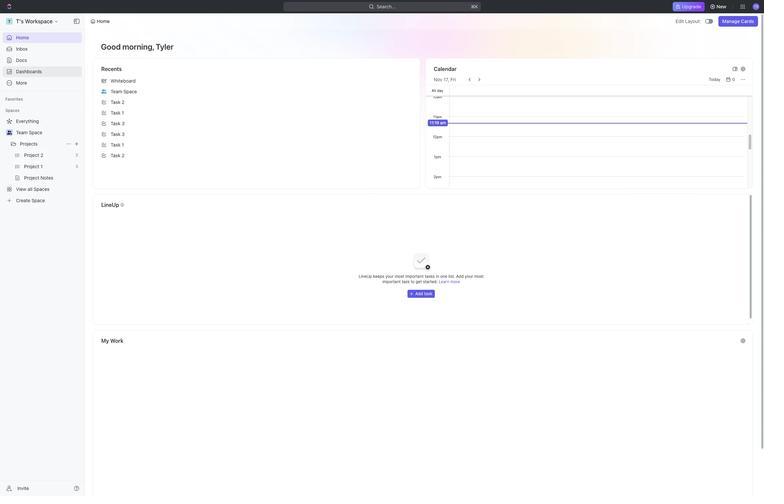 Task type: vqa. For each thing, say whether or not it's contained in the screenshot.
Team Space
yes



Task type: locate. For each thing, give the bounding box(es) containing it.
task 3
[[111, 121, 125, 126], [111, 131, 125, 137]]

task up the ‎task 1
[[111, 131, 120, 137]]

0 horizontal spatial home
[[16, 35, 29, 40]]

invite
[[17, 485, 29, 491]]

project 1
[[24, 164, 43, 169]]

team space down whiteboard
[[111, 89, 137, 94]]

1 down task 2
[[122, 110, 124, 116]]

‎task for ‎task 2
[[111, 153, 120, 158]]

1
[[122, 110, 124, 116], [122, 142, 124, 148], [41, 164, 43, 169]]

project for project 1
[[24, 164, 39, 169]]

nov
[[434, 77, 442, 82]]

1 horizontal spatial add
[[456, 274, 464, 279]]

important up 'to'
[[405, 274, 424, 279]]

tree
[[3, 116, 82, 206]]

1 vertical spatial home
[[16, 35, 29, 40]]

home link
[[3, 32, 82, 43]]

your
[[385, 274, 394, 279], [465, 274, 473, 279]]

1 inside 'link'
[[122, 110, 124, 116]]

3 up the ‎task 1
[[122, 131, 125, 137]]

2 vertical spatial 1
[[41, 164, 43, 169]]

add up more
[[456, 274, 464, 279]]

create space link
[[3, 195, 81, 206]]

edit
[[676, 18, 684, 24]]

0 horizontal spatial spaces
[[5, 108, 19, 113]]

1 your from the left
[[385, 274, 394, 279]]

my
[[101, 338, 109, 344]]

0 vertical spatial ‎task
[[111, 142, 120, 148]]

recents
[[101, 66, 122, 72]]

edit layout:
[[676, 18, 701, 24]]

task for task 2 link
[[111, 99, 120, 105]]

‎task
[[111, 142, 120, 148], [111, 153, 120, 158]]

1 inside sidebar navigation
[[41, 164, 43, 169]]

1 horizontal spatial spaces
[[34, 186, 49, 192]]

task down task 2
[[111, 110, 120, 116]]

spaces up create space link
[[34, 186, 49, 192]]

docs
[[16, 57, 27, 63]]

1 ‎task from the top
[[111, 142, 120, 148]]

upgrade link
[[673, 2, 705, 11]]

1 vertical spatial team
[[16, 130, 28, 135]]

2 ‎task from the top
[[111, 153, 120, 158]]

cards
[[741, 18, 754, 24]]

0 vertical spatial space
[[124, 89, 137, 94]]

1 horizontal spatial home
[[97, 18, 110, 24]]

0 vertical spatial team
[[111, 89, 122, 94]]

task down task 1
[[111, 121, 120, 126]]

2 task 3 link from the top
[[99, 129, 415, 140]]

projects link
[[20, 139, 63, 149]]

1 up project notes
[[41, 164, 43, 169]]

spaces inside 'link'
[[34, 186, 49, 192]]

2 vertical spatial space
[[32, 198, 45, 203]]

1 most from the left
[[395, 274, 404, 279]]

1 task from the top
[[111, 99, 120, 105]]

0 horizontal spatial team
[[16, 130, 28, 135]]

good morning, tyler
[[101, 42, 174, 51]]

0 horizontal spatial important
[[382, 279, 401, 284]]

most right list.
[[474, 274, 484, 279]]

1 horizontal spatial important
[[405, 274, 424, 279]]

2 down the ‎task 1
[[122, 153, 124, 158]]

task 3 down task 1
[[111, 121, 125, 126]]

manage cards
[[722, 18, 754, 24]]

1 up "‎task 2"
[[122, 142, 124, 148]]

3 project from the top
[[24, 175, 39, 181]]

0 vertical spatial lineup
[[101, 202, 119, 208]]

manage
[[722, 18, 740, 24]]

0 vertical spatial task
[[402, 279, 410, 284]]

add task
[[415, 291, 432, 296]]

tree containing everything
[[3, 116, 82, 206]]

task inside button
[[424, 291, 432, 296]]

dashboards
[[16, 69, 42, 74]]

task 3 link up ‎task 2 link
[[99, 129, 415, 140]]

lineup
[[101, 202, 119, 208], [359, 274, 372, 279]]

task 3 link
[[99, 118, 415, 129], [99, 129, 415, 140]]

sidebar navigation
[[0, 13, 86, 496]]

task up task 1
[[111, 99, 120, 105]]

2 inside tree
[[41, 152, 43, 158]]

spaces
[[5, 108, 19, 113], [34, 186, 49, 192]]

dashboards link
[[3, 66, 82, 77]]

add inside button
[[415, 291, 423, 296]]

2 up task 1
[[122, 99, 124, 105]]

1 horizontal spatial team space link
[[99, 86, 415, 97]]

all
[[28, 186, 32, 192]]

1 vertical spatial lineup
[[359, 274, 372, 279]]

important down keeps in the bottom of the page
[[382, 279, 401, 284]]

2 down projects link
[[41, 152, 43, 158]]

2
[[122, 99, 124, 105], [41, 152, 43, 158], [122, 153, 124, 158]]

am
[[440, 120, 446, 125]]

inbox link
[[3, 44, 82, 54]]

1 horizontal spatial your
[[465, 274, 473, 279]]

in
[[436, 274, 439, 279]]

home
[[97, 18, 110, 24], [16, 35, 29, 40]]

project notes link
[[24, 173, 81, 183]]

1 vertical spatial team space link
[[16, 127, 81, 138]]

0 horizontal spatial task
[[402, 279, 410, 284]]

0 horizontal spatial your
[[385, 274, 394, 279]]

task 3 link up ‎task 1 link
[[99, 118, 415, 129]]

home up inbox at the left top
[[16, 35, 29, 40]]

more
[[16, 80, 27, 86]]

1 horizontal spatial lineup
[[359, 274, 372, 279]]

lineup inside lineup keeps your most important tasks in one list. add your most important task to get started.
[[359, 274, 372, 279]]

0 vertical spatial home
[[97, 18, 110, 24]]

1 vertical spatial add
[[415, 291, 423, 296]]

1 vertical spatial task 3
[[111, 131, 125, 137]]

most right keeps in the bottom of the page
[[395, 274, 404, 279]]

0 vertical spatial 1
[[122, 110, 124, 116]]

1 for task 1
[[122, 110, 124, 116]]

keeps
[[373, 274, 384, 279]]

1 horizontal spatial task
[[424, 291, 432, 296]]

project 2 link
[[24, 150, 73, 161]]

project notes
[[24, 175, 53, 181]]

started.
[[423, 279, 438, 284]]

1 vertical spatial ‎task
[[111, 153, 120, 158]]

1 project from the top
[[24, 152, 39, 158]]

‎task down the ‎task 1
[[111, 153, 120, 158]]

task inside lineup keeps your most important tasks in one list. add your most important task to get started.
[[402, 279, 410, 284]]

everything link
[[3, 116, 81, 127]]

1 vertical spatial space
[[29, 130, 42, 135]]

space down whiteboard
[[124, 89, 137, 94]]

1 vertical spatial project
[[24, 164, 39, 169]]

home up good
[[97, 18, 110, 24]]

2 task 3 from the top
[[111, 131, 125, 137]]

project up the project 1
[[24, 152, 39, 158]]

add
[[456, 274, 464, 279], [415, 291, 423, 296]]

fri
[[450, 77, 456, 82]]

team up task 2
[[111, 89, 122, 94]]

team space link
[[99, 86, 415, 97], [16, 127, 81, 138]]

2 project from the top
[[24, 164, 39, 169]]

‎task up "‎task 2"
[[111, 142, 120, 148]]

2 vertical spatial project
[[24, 175, 39, 181]]

0 vertical spatial team space link
[[99, 86, 415, 97]]

0 vertical spatial add
[[456, 274, 464, 279]]

project 2
[[24, 152, 43, 158]]

team right user group image
[[16, 130, 28, 135]]

lineup for lineup
[[101, 202, 119, 208]]

task for task 1 'link'
[[111, 110, 120, 116]]

important
[[405, 274, 424, 279], [382, 279, 401, 284]]

task 3 for 1st task 3 link from the bottom of the page
[[111, 131, 125, 137]]

project up view all spaces
[[24, 175, 39, 181]]

3
[[122, 121, 125, 126], [122, 131, 125, 137], [75, 153, 78, 158], [75, 164, 78, 169]]

team space up projects
[[16, 130, 42, 135]]

most
[[395, 274, 404, 279], [474, 274, 484, 279]]

1 vertical spatial task
[[424, 291, 432, 296]]

task 3 up the ‎task 1
[[111, 131, 125, 137]]

learn
[[439, 279, 449, 284]]

spaces down favorites button at the top
[[5, 108, 19, 113]]

12pm
[[433, 135, 442, 139]]

0 vertical spatial project
[[24, 152, 39, 158]]

task
[[402, 279, 410, 284], [424, 291, 432, 296]]

space down everything link
[[29, 130, 42, 135]]

learn more
[[439, 279, 460, 284]]

today button
[[706, 76, 723, 84]]

task 2 link
[[99, 97, 415, 108]]

3 task from the top
[[111, 121, 120, 126]]

your right list.
[[465, 274, 473, 279]]

2 for project 2
[[41, 152, 43, 158]]

task for second task 3 link from the bottom of the page
[[111, 121, 120, 126]]

‎task 1 link
[[99, 140, 415, 150]]

home inside sidebar navigation
[[16, 35, 29, 40]]

team space link up task 1 'link'
[[99, 86, 415, 97]]

0 horizontal spatial add
[[415, 291, 423, 296]]

task down "started."
[[424, 291, 432, 296]]

2 most from the left
[[474, 274, 484, 279]]

1 vertical spatial important
[[382, 279, 401, 284]]

view all spaces link
[[3, 184, 81, 195]]

0 horizontal spatial lineup
[[101, 202, 119, 208]]

team space link up projects link
[[16, 127, 81, 138]]

1 for ‎task 1
[[122, 142, 124, 148]]

4 task from the top
[[111, 131, 120, 137]]

1 vertical spatial spaces
[[34, 186, 49, 192]]

1 horizontal spatial most
[[474, 274, 484, 279]]

0 vertical spatial team space
[[111, 89, 137, 94]]

0 vertical spatial task 3
[[111, 121, 125, 126]]

2 task from the top
[[111, 110, 120, 116]]

docs link
[[3, 55, 82, 66]]

task inside 'link'
[[111, 110, 120, 116]]

1 task 3 link from the top
[[99, 118, 415, 129]]

view all spaces
[[16, 186, 49, 192]]

project down project 2
[[24, 164, 39, 169]]

user group image
[[101, 89, 107, 94]]

2pm
[[434, 175, 441, 179]]

0 horizontal spatial most
[[395, 274, 404, 279]]

1 task 3 from the top
[[111, 121, 125, 126]]

project 1 link
[[24, 161, 73, 172]]

favorites
[[5, 97, 23, 102]]

your right keeps in the bottom of the page
[[385, 274, 394, 279]]

whiteboard
[[111, 78, 136, 84]]

1 vertical spatial team space
[[16, 130, 42, 135]]

0 horizontal spatial team space
[[16, 130, 42, 135]]

space down view all spaces 'link'
[[32, 198, 45, 203]]

add down get
[[415, 291, 423, 296]]

1 vertical spatial 1
[[122, 142, 124, 148]]

task left 'to'
[[402, 279, 410, 284]]



Task type: describe. For each thing, give the bounding box(es) containing it.
t
[[8, 19, 11, 24]]

tb button
[[751, 1, 761, 12]]

17,
[[444, 77, 449, 82]]

tree inside sidebar navigation
[[3, 116, 82, 206]]

layout:
[[685, 18, 701, 24]]

tyler
[[156, 42, 174, 51]]

2 for task 2
[[122, 99, 124, 105]]

create
[[16, 198, 30, 203]]

good
[[101, 42, 121, 51]]

add task button
[[407, 290, 435, 298]]

projects
[[20, 141, 38, 147]]

new
[[717, 4, 726, 9]]

calendar
[[434, 66, 457, 72]]

tb
[[754, 4, 758, 8]]

1 horizontal spatial team
[[111, 89, 122, 94]]

my work
[[101, 338, 123, 344]]

workspace
[[25, 18, 53, 24]]

project for project notes
[[24, 175, 39, 181]]

notes
[[41, 175, 53, 181]]

t's workspace, , element
[[6, 18, 13, 25]]

add inside lineup keeps your most important tasks in one list. add your most important task to get started.
[[456, 274, 464, 279]]

0 button
[[724, 76, 738, 84]]

favorites button
[[3, 95, 26, 103]]

all
[[432, 88, 436, 92]]

manage cards button
[[718, 16, 758, 27]]

learn more link
[[439, 279, 460, 284]]

task for 1st task 3 link from the bottom of the page
[[111, 131, 120, 137]]

team inside sidebar navigation
[[16, 130, 28, 135]]

morning,
[[122, 42, 154, 51]]

team space inside tree
[[16, 130, 42, 135]]

t's workspace
[[16, 18, 53, 24]]

0 vertical spatial important
[[405, 274, 424, 279]]

0 horizontal spatial team space link
[[16, 127, 81, 138]]

0
[[732, 77, 735, 82]]

1 horizontal spatial team space
[[111, 89, 137, 94]]

task 1
[[111, 110, 124, 116]]

3 right the project 2 link
[[75, 153, 78, 158]]

search...
[[377, 4, 396, 9]]

‎task for ‎task 1
[[111, 142, 120, 148]]

3 down task 1
[[122, 121, 125, 126]]

get
[[416, 279, 422, 284]]

to
[[411, 279, 415, 284]]

11:19
[[430, 120, 439, 125]]

more
[[450, 279, 460, 284]]

add task button
[[407, 290, 435, 298]]

inbox
[[16, 46, 28, 52]]

task 1 link
[[99, 108, 415, 118]]

upgrade
[[682, 4, 701, 9]]

nov 17, fri button
[[434, 77, 456, 82]]

‎task 2 link
[[99, 150, 415, 161]]

1pm
[[434, 155, 441, 159]]

one
[[440, 274, 447, 279]]

view
[[16, 186, 26, 192]]

everything
[[16, 118, 39, 124]]

1 for project 1
[[41, 164, 43, 169]]

tasks
[[425, 274, 435, 279]]

user group image
[[7, 131, 12, 135]]

lineup for lineup keeps your most important tasks in one list. add your most important task to get started.
[[359, 274, 372, 279]]

‎task 1
[[111, 142, 124, 148]]

project for project 2
[[24, 152, 39, 158]]

task 3 for second task 3 link from the bottom of the page
[[111, 121, 125, 126]]

10am
[[433, 95, 442, 99]]

create space
[[16, 198, 45, 203]]

nov 17, fri
[[434, 77, 456, 82]]

day
[[437, 88, 443, 92]]

more button
[[3, 78, 82, 88]]

work
[[110, 338, 123, 344]]

new button
[[707, 1, 730, 12]]

all day
[[432, 88, 443, 92]]

⌘k
[[471, 4, 478, 9]]

0 vertical spatial spaces
[[5, 108, 19, 113]]

3 up project notes link
[[75, 164, 78, 169]]

t's
[[16, 18, 24, 24]]

2 your from the left
[[465, 274, 473, 279]]

2 for ‎task 2
[[122, 153, 124, 158]]

11am
[[433, 115, 442, 119]]

11:19 am
[[430, 120, 446, 125]]

lineup keeps your most important tasks in one list. add your most important task to get started.
[[359, 274, 484, 284]]

list.
[[448, 274, 455, 279]]

whiteboard link
[[99, 76, 415, 86]]

‎task 2
[[111, 153, 124, 158]]

task 2
[[111, 99, 124, 105]]



